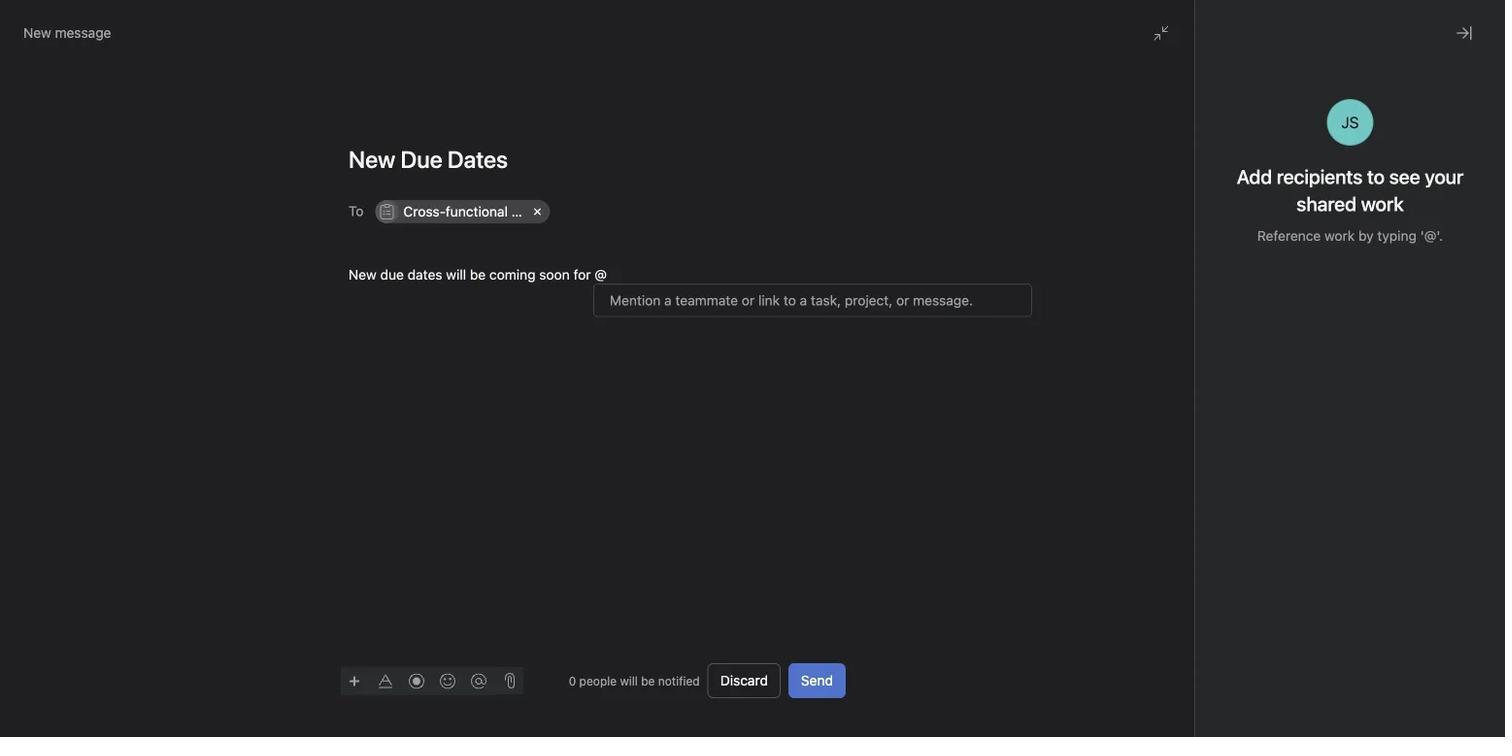 Task type: locate. For each thing, give the bounding box(es) containing it.
share
[[1334, 89, 1366, 103]]

send
[[801, 673, 833, 689]]

2023
[[811, 686, 839, 699]]

20,
[[790, 686, 807, 699]]

will
[[446, 267, 466, 283], [620, 674, 638, 688]]

cross-functional project plan
[[404, 203, 586, 219]]

0 horizontal spatial be
[[470, 267, 486, 283]]

recipients
[[1277, 165, 1363, 188]]

be left notified
[[641, 674, 655, 688]]

due
[[380, 267, 404, 283]]

soon
[[539, 267, 570, 283]]

list box
[[523, 8, 990, 39]]

1 vertical spatial will
[[620, 674, 638, 688]]

1 horizontal spatial new
[[349, 267, 377, 283]]

close image
[[1457, 25, 1472, 41]]

new
[[23, 25, 51, 41], [349, 267, 377, 283]]

cross-functional project plan cell
[[375, 200, 586, 223]]

1 vertical spatial be
[[641, 674, 655, 688]]

will right dates
[[446, 267, 466, 283]]

0 people will be notified
[[569, 674, 700, 688]]

1 vertical spatial new
[[349, 267, 377, 283]]

upcoming tasks
[[629, 684, 733, 700]]

to
[[1367, 165, 1385, 188]]

formatting image
[[378, 674, 393, 689]]

be
[[470, 267, 486, 283], [641, 674, 655, 688]]

as
[[737, 686, 749, 699]]

minimize image
[[1154, 25, 1169, 41]]

Add subject text field
[[325, 144, 869, 175]]

toolbar
[[341, 667, 496, 695]]

new for new due dates will be coming soon for @
[[349, 267, 377, 283]]

notified
[[658, 674, 700, 688]]

plan
[[559, 203, 586, 219]]

be left the coming
[[470, 267, 486, 283]]

new left message
[[23, 25, 51, 41]]

at mention image
[[471, 674, 487, 689]]

insert an object image
[[349, 675, 360, 687]]

project
[[512, 203, 556, 219]]

cross-
[[404, 203, 446, 219]]

new left the due
[[349, 267, 377, 283]]

by
[[1359, 228, 1374, 244]]

emoji image
[[440, 674, 455, 689]]

will right the people
[[620, 674, 638, 688]]

to
[[349, 203, 364, 219]]

0 horizontal spatial will
[[446, 267, 466, 283]]

@
[[595, 267, 607, 283]]

0 vertical spatial be
[[470, 267, 486, 283]]

dates
[[408, 267, 442, 283]]

new due dates will be coming soon for @
[[349, 267, 607, 283]]

0 horizontal spatial new
[[23, 25, 51, 41]]

0 vertical spatial new
[[23, 25, 51, 41]]

1 horizontal spatial be
[[641, 674, 655, 688]]



Task type: describe. For each thing, give the bounding box(es) containing it.
discard
[[720, 673, 768, 689]]

of
[[752, 686, 764, 699]]

new message
[[23, 25, 111, 41]]

for
[[574, 267, 591, 283]]

0 vertical spatial will
[[446, 267, 466, 283]]

share button
[[1310, 83, 1374, 110]]

hide sidebar image
[[25, 16, 41, 31]]

js
[[1342, 113, 1359, 132]]

people
[[579, 674, 617, 688]]

typing
[[1378, 228, 1417, 244]]

work
[[1325, 228, 1355, 244]]

'@'.
[[1421, 228, 1443, 244]]

reference
[[1258, 228, 1321, 244]]

cross-functional project plan row
[[375, 198, 842, 228]]

send button
[[789, 663, 846, 698]]

functional
[[446, 203, 508, 219]]

record a video image
[[409, 674, 424, 689]]

message
[[55, 25, 111, 41]]

upcoming tasks as of oct 20, 2023
[[629, 684, 839, 700]]

1 horizontal spatial will
[[620, 674, 638, 688]]

see
[[1389, 165, 1420, 188]]

0
[[569, 674, 576, 688]]

add recipients to see your shared work
[[1237, 165, 1464, 215]]

reference work by typing '@'.
[[1258, 228, 1443, 244]]

discard button
[[708, 663, 781, 698]]

add
[[1237, 165, 1272, 188]]

Title of update text field
[[610, 280, 1114, 307]]

coming
[[489, 267, 536, 283]]

Section title text field
[[610, 640, 1129, 667]]

shared work
[[1297, 192, 1404, 215]]

your
[[1425, 165, 1464, 188]]

new for new message
[[23, 25, 51, 41]]

oct
[[767, 686, 787, 699]]



Task type: vqa. For each thing, say whether or not it's contained in the screenshot.
Insights element
no



